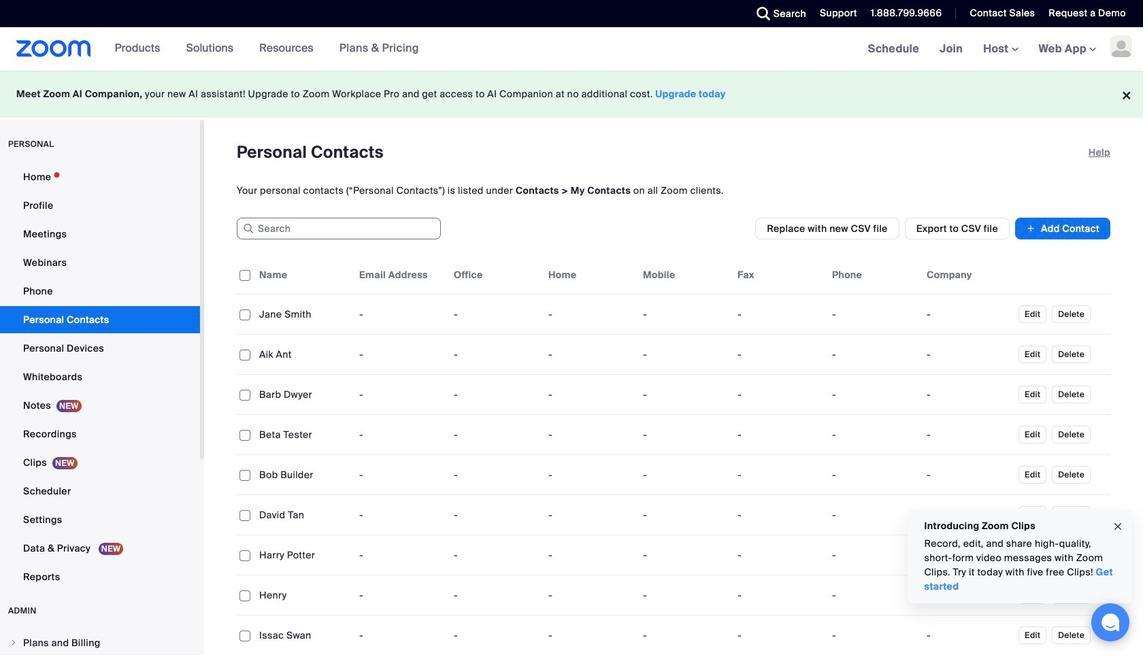 Task type: describe. For each thing, give the bounding box(es) containing it.
zoom logo image
[[16, 40, 91, 57]]

Search Contacts Input text field
[[237, 218, 441, 240]]

profile picture image
[[1110, 35, 1132, 57]]

close image
[[1112, 519, 1123, 534]]

meetings navigation
[[858, 27, 1143, 71]]

add image
[[1026, 222, 1036, 235]]

personal menu menu
[[0, 163, 200, 592]]



Task type: vqa. For each thing, say whether or not it's contained in the screenshot.
footer
yes



Task type: locate. For each thing, give the bounding box(es) containing it.
open chat image
[[1101, 613, 1120, 632]]

banner
[[0, 27, 1143, 71]]

product information navigation
[[91, 27, 429, 71]]

application
[[237, 256, 1110, 655]]

footer
[[0, 71, 1143, 118]]

menu item
[[0, 630, 200, 655]]

right image
[[10, 639, 18, 647]]

cell
[[638, 301, 732, 328], [732, 301, 827, 328], [827, 301, 921, 328], [921, 301, 1016, 328], [638, 341, 732, 368], [732, 341, 827, 368], [827, 341, 921, 368], [921, 341, 1016, 368], [638, 381, 732, 408], [732, 381, 827, 408], [827, 381, 921, 408], [921, 381, 1016, 408], [638, 421, 732, 448], [732, 421, 827, 448], [827, 421, 921, 448], [921, 421, 1016, 448], [638, 461, 732, 489], [732, 461, 827, 489], [827, 461, 921, 489], [921, 461, 1016, 489], [638, 501, 732, 529], [732, 501, 827, 529], [827, 501, 921, 529], [921, 501, 1016, 529], [638, 542, 732, 569], [732, 542, 827, 569], [827, 542, 921, 569], [921, 542, 1016, 569], [638, 582, 732, 609], [732, 582, 827, 609], [827, 582, 921, 609], [921, 582, 1016, 609]]



